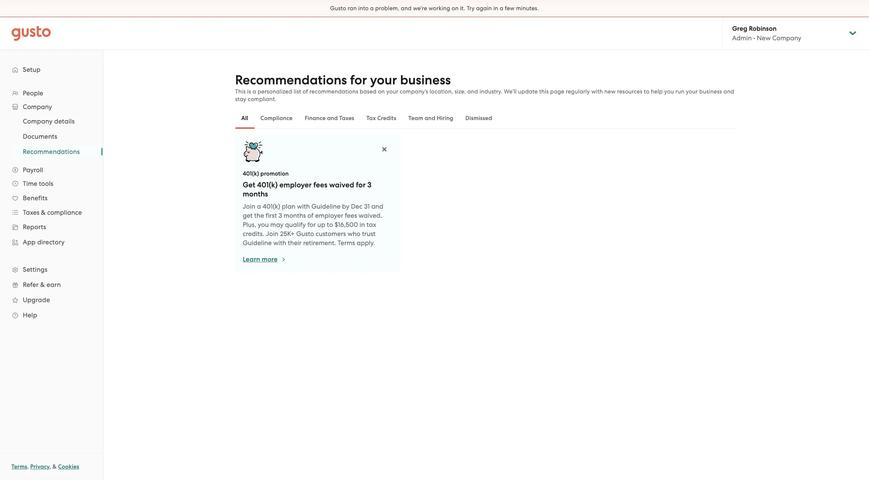 Task type: describe. For each thing, give the bounding box(es) containing it.
again
[[477, 5, 492, 12]]

directory
[[37, 239, 65, 246]]

gusto inside join a 401(k) plan with guideline by dec 31 and get the first 3 months of employer fees waived. plus, you may qualify for up to $16,500 in tax credits. join 25k+ gusto customers who trust guideline with their retirement. terms apply.
[[297, 230, 314, 238]]

stay
[[235, 96, 247, 103]]

time tools
[[23, 180, 53, 188]]

list containing people
[[0, 86, 103, 323]]

your left company's
[[387, 88, 399, 95]]

a right into
[[370, 5, 374, 12]]

tax
[[367, 221, 377, 229]]

team and hiring
[[409, 115, 454, 122]]

& for compliance
[[41, 209, 46, 217]]

first
[[266, 212, 277, 220]]

app directory
[[23, 239, 65, 246]]

plus,
[[243, 221, 256, 229]]

a left 'few'
[[500, 5, 504, 12]]

tax credits button
[[361, 109, 403, 127]]

a inside recommendations for your business this is a personalized list of recommendations based on your company's location, size, and industry. we'll update this page regularly with new resources to help you run your business and stay compliant.
[[253, 88, 256, 95]]

all button
[[235, 109, 255, 127]]

2 , from the left
[[50, 464, 51, 471]]

customers
[[316, 230, 346, 238]]

this
[[540, 88, 549, 95]]

of inside join a 401(k) plan with guideline by dec 31 and get the first 3 months of employer fees waived. plus, you may qualify for up to $16,500 in tax credits. join 25k+ gusto customers who trust guideline with their retirement. terms apply.
[[308, 212, 314, 220]]

terms link
[[11, 464, 27, 471]]

0 vertical spatial in
[[494, 5, 499, 12]]

reports link
[[8, 220, 95, 234]]

size,
[[455, 88, 466, 95]]

documents link
[[14, 130, 95, 143]]

terms , privacy , & cookies
[[11, 464, 79, 471]]

25k+
[[280, 230, 295, 238]]

trust
[[362, 230, 376, 238]]

your right run at the right of page
[[687, 88, 699, 95]]

get
[[243, 212, 253, 220]]

run
[[676, 88, 685, 95]]

in inside join a 401(k) plan with guideline by dec 31 and get the first 3 months of employer fees waived. plus, you may qualify for up to $16,500 in tax credits. join 25k+ gusto customers who trust guideline with their retirement. terms apply.
[[360, 221, 365, 229]]

time
[[23, 180, 37, 188]]

and inside button
[[425, 115, 436, 122]]

company details
[[23, 118, 75, 125]]

settings
[[23, 266, 48, 274]]

gusto navigation element
[[0, 50, 103, 335]]

compliant.
[[248, 96, 277, 103]]

people
[[23, 89, 43, 97]]

it.
[[461, 5, 466, 12]]

1 horizontal spatial on
[[452, 5, 459, 12]]

location,
[[430, 88, 454, 95]]

company for company details
[[23, 118, 53, 125]]

get
[[243, 181, 256, 190]]

setup link
[[8, 63, 95, 76]]

1 vertical spatial 401(k)
[[257, 181, 278, 190]]

0 horizontal spatial guideline
[[243, 239, 272, 247]]

employer inside 401(k) promotion get 401(k) employer fees waived for 3 months
[[280, 181, 312, 190]]

personalized
[[258, 88, 292, 95]]

gusto ran into a problem, and we're working on it. try again in a few minutes.
[[331, 5, 539, 12]]

recommendations for your business this is a personalized list of recommendations based on your company's location, size, and industry. we'll update this page regularly with new resources to help you run your business and stay compliant.
[[235, 72, 735, 103]]

tools
[[39, 180, 53, 188]]

privacy
[[30, 464, 50, 471]]

list
[[294, 88, 301, 95]]

recommendations link
[[14, 145, 95, 159]]

0 vertical spatial guideline
[[312, 203, 341, 210]]

privacy link
[[30, 464, 50, 471]]

31
[[364, 203, 370, 210]]

3 inside 401(k) promotion get 401(k) employer fees waived for 3 months
[[368, 181, 372, 190]]

taxes & compliance
[[23, 209, 82, 217]]

benefits link
[[8, 191, 95, 205]]

help
[[23, 312, 37, 319]]

months inside join a 401(k) plan with guideline by dec 31 and get the first 3 months of employer fees waived. plus, you may qualify for up to $16,500 in tax credits. join 25k+ gusto customers who trust guideline with their retirement. terms apply.
[[284, 212, 306, 220]]

dec
[[351, 203, 363, 210]]

people button
[[8, 86, 95, 100]]

working
[[429, 5, 451, 12]]

app directory link
[[8, 236, 95, 249]]

2 vertical spatial &
[[53, 464, 57, 471]]

your up based
[[370, 72, 397, 88]]

promotion
[[261, 170, 289, 177]]

401(k) promotion get 401(k) employer fees waived for 3 months
[[243, 170, 372, 199]]

•
[[754, 34, 756, 42]]

hiring
[[437, 115, 454, 122]]

who
[[348, 230, 361, 238]]

by
[[342, 203, 350, 210]]

$16,500
[[335, 221, 358, 229]]

finance and taxes button
[[299, 109, 361, 127]]

earn
[[47, 281, 61, 289]]

payroll button
[[8, 163, 95, 177]]

benefits
[[23, 194, 48, 202]]

for inside 401(k) promotion get 401(k) employer fees waived for 3 months
[[356, 181, 366, 190]]

finance
[[305, 115, 326, 122]]

1 vertical spatial with
[[297, 203, 310, 210]]

minutes.
[[517, 5, 539, 12]]

apply.
[[357, 239, 375, 247]]

taxes inside 'button'
[[340, 115, 355, 122]]

more
[[262, 256, 278, 264]]

company details link
[[14, 115, 95, 128]]

reports
[[23, 223, 46, 231]]

tax
[[367, 115, 376, 122]]

compliance
[[47, 209, 82, 217]]

greg robinson admin • new company
[[733, 25, 802, 42]]

taxes & compliance button
[[8, 206, 95, 220]]

recommendations for recommendations
[[23, 148, 80, 156]]

0 vertical spatial 401(k)
[[243, 170, 259, 177]]

fees inside 401(k) promotion get 401(k) employer fees waived for 3 months
[[314, 181, 328, 190]]

into
[[359, 5, 369, 12]]

few
[[505, 5, 515, 12]]

terms inside join a 401(k) plan with guideline by dec 31 and get the first 3 months of employer fees waived. plus, you may qualify for up to $16,500 in tax credits. join 25k+ gusto customers who trust guideline with their retirement. terms apply.
[[338, 239, 355, 247]]

recommendations for recommendations for your business this is a personalized list of recommendations based on your company's location, size, and industry. we'll update this page regularly with new resources to help you run your business and stay compliant.
[[235, 72, 347, 88]]

refer & earn link
[[8, 278, 95, 292]]

compliance button
[[255, 109, 299, 127]]

1 vertical spatial business
[[700, 88, 723, 95]]

to inside recommendations for your business this is a personalized list of recommendations based on your company's location, size, and industry. we'll update this page regularly with new resources to help you run your business and stay compliant.
[[645, 88, 650, 95]]

learn more link
[[243, 255, 287, 264]]



Task type: vqa. For each thing, say whether or not it's contained in the screenshot.
group containing Personal
no



Task type: locate. For each thing, give the bounding box(es) containing it.
months
[[243, 190, 268, 199], [284, 212, 306, 220]]

for left up
[[308, 221, 316, 229]]

0 vertical spatial for
[[350, 72, 367, 88]]

0 vertical spatial 3
[[368, 181, 372, 190]]

new
[[605, 88, 616, 95]]

0 horizontal spatial gusto
[[297, 230, 314, 238]]

3 right first
[[279, 212, 282, 220]]

the
[[254, 212, 264, 220]]

may
[[271, 221, 284, 229]]

documents
[[23, 133, 57, 140]]

, left privacy link
[[27, 464, 29, 471]]

0 vertical spatial on
[[452, 5, 459, 12]]

0 vertical spatial join
[[243, 203, 256, 210]]

fees up $16,500
[[345, 212, 357, 220]]

terms
[[338, 239, 355, 247], [11, 464, 27, 471]]

taxes up "reports"
[[23, 209, 39, 217]]

recommendations inside gusto navigation element
[[23, 148, 80, 156]]

guideline down the credits.
[[243, 239, 272, 247]]

and inside 'button'
[[327, 115, 338, 122]]

0 horizontal spatial recommendations
[[23, 148, 80, 156]]

setup
[[23, 66, 41, 73]]

list containing company details
[[0, 114, 103, 159]]

3 up 31
[[368, 181, 372, 190]]

to left help at the top
[[645, 88, 650, 95]]

0 horizontal spatial 3
[[279, 212, 282, 220]]

with right plan in the top of the page
[[297, 203, 310, 210]]

in
[[494, 5, 499, 12], [360, 221, 365, 229]]

gusto down 'qualify'
[[297, 230, 314, 238]]

for up based
[[350, 72, 367, 88]]

to right up
[[327, 221, 333, 229]]

your
[[370, 72, 397, 88], [387, 88, 399, 95], [687, 88, 699, 95]]

we're
[[413, 5, 428, 12]]

for inside join a 401(k) plan with guideline by dec 31 and get the first 3 months of employer fees waived. plus, you may qualify for up to $16,500 in tax credits. join 25k+ gusto customers who trust guideline with their retirement. terms apply.
[[308, 221, 316, 229]]

to
[[645, 88, 650, 95], [327, 221, 333, 229]]

team and hiring button
[[403, 109, 460, 127]]

1 vertical spatial 3
[[279, 212, 282, 220]]

recommendations
[[310, 88, 359, 95]]

401(k) inside join a 401(k) plan with guideline by dec 31 and get the first 3 months of employer fees waived. plus, you may qualify for up to $16,500 in tax credits. join 25k+ gusto customers who trust guideline with their retirement. terms apply.
[[263, 203, 280, 210]]

1 horizontal spatial in
[[494, 5, 499, 12]]

1 vertical spatial of
[[308, 212, 314, 220]]

fees inside join a 401(k) plan with guideline by dec 31 and get the first 3 months of employer fees waived. plus, you may qualify for up to $16,500 in tax credits. join 25k+ gusto customers who trust guideline with their retirement. terms apply.
[[345, 212, 357, 220]]

ran
[[348, 5, 357, 12]]

0 horizontal spatial terms
[[11, 464, 27, 471]]

learn more
[[243, 256, 278, 264]]

2 list from the top
[[0, 114, 103, 159]]

1 vertical spatial employer
[[315, 212, 344, 220]]

0 horizontal spatial in
[[360, 221, 365, 229]]

cookies
[[58, 464, 79, 471]]

0 vertical spatial you
[[665, 88, 675, 95]]

fees left waived
[[314, 181, 328, 190]]

join up get
[[243, 203, 256, 210]]

1 horizontal spatial taxes
[[340, 115, 355, 122]]

0 horizontal spatial join
[[243, 203, 256, 210]]

& left earn
[[40, 281, 45, 289]]

months inside 401(k) promotion get 401(k) employer fees waived for 3 months
[[243, 190, 268, 199]]

company for company
[[23, 103, 52, 111]]

upgrade link
[[8, 293, 95, 307]]

2 horizontal spatial with
[[592, 88, 604, 95]]

guideline
[[312, 203, 341, 210], [243, 239, 272, 247]]

guideline up up
[[312, 203, 341, 210]]

1 vertical spatial in
[[360, 221, 365, 229]]

business up company's
[[401, 72, 451, 88]]

1 horizontal spatial employer
[[315, 212, 344, 220]]

, left cookies "button"
[[50, 464, 51, 471]]

and
[[401, 5, 412, 12], [468, 88, 479, 95], [724, 88, 735, 95], [327, 115, 338, 122], [425, 115, 436, 122], [372, 203, 384, 210]]

on right based
[[378, 88, 385, 95]]

1 horizontal spatial you
[[665, 88, 675, 95]]

business
[[401, 72, 451, 88], [700, 88, 723, 95]]

3
[[368, 181, 372, 190], [279, 212, 282, 220]]

0 vertical spatial with
[[592, 88, 604, 95]]

1 horizontal spatial terms
[[338, 239, 355, 247]]

0 vertical spatial terms
[[338, 239, 355, 247]]

a right is
[[253, 88, 256, 95]]

3 inside join a 401(k) plan with guideline by dec 31 and get the first 3 months of employer fees waived. plus, you may qualify for up to $16,500 in tax credits. join 25k+ gusto customers who trust guideline with their retirement. terms apply.
[[279, 212, 282, 220]]

payroll
[[23, 166, 43, 174]]

0 horizontal spatial ,
[[27, 464, 29, 471]]

and inside join a 401(k) plan with guideline by dec 31 and get the first 3 months of employer fees waived. plus, you may qualify for up to $16,500 in tax credits. join 25k+ gusto customers who trust guideline with their retirement. terms apply.
[[372, 203, 384, 210]]

a inside join a 401(k) plan with guideline by dec 31 and get the first 3 months of employer fees waived. plus, you may qualify for up to $16,500 in tax credits. join 25k+ gusto customers who trust guideline with their retirement. terms apply.
[[257, 203, 261, 210]]

of
[[303, 88, 308, 95], [308, 212, 314, 220]]

you down "the"
[[258, 221, 269, 229]]

finance and taxes
[[305, 115, 355, 122]]

plan
[[282, 203, 296, 210]]

business right run at the right of page
[[700, 88, 723, 95]]

up
[[318, 221, 326, 229]]

with inside recommendations for your business this is a personalized list of recommendations based on your company's location, size, and industry. we'll update this page regularly with new resources to help you run your business and stay compliant.
[[592, 88, 604, 95]]

with down 25k+
[[274, 239, 287, 247]]

employer
[[280, 181, 312, 190], [315, 212, 344, 220]]

list
[[0, 86, 103, 323], [0, 114, 103, 159]]

1 vertical spatial on
[[378, 88, 385, 95]]

company's
[[400, 88, 429, 95]]

on left it.
[[452, 5, 459, 12]]

you inside join a 401(k) plan with guideline by dec 31 and get the first 3 months of employer fees waived. plus, you may qualify for up to $16,500 in tax credits. join 25k+ gusto customers who trust guideline with their retirement. terms apply.
[[258, 221, 269, 229]]

for inside recommendations for your business this is a personalized list of recommendations based on your company's location, size, and industry. we'll update this page regularly with new resources to help you run your business and stay compliant.
[[350, 72, 367, 88]]

1 horizontal spatial join
[[266, 230, 279, 238]]

employer up up
[[315, 212, 344, 220]]

& for earn
[[40, 281, 45, 289]]

0 vertical spatial taxes
[[340, 115, 355, 122]]

1 horizontal spatial business
[[700, 88, 723, 95]]

greg
[[733, 25, 748, 33]]

robinson
[[750, 25, 777, 33]]

you left run at the right of page
[[665, 88, 675, 95]]

for right waived
[[356, 181, 366, 190]]

0 horizontal spatial business
[[401, 72, 451, 88]]

to inside join a 401(k) plan with guideline by dec 31 and get the first 3 months of employer fees waived. plus, you may qualify for up to $16,500 in tax credits. join 25k+ gusto customers who trust guideline with their retirement. terms apply.
[[327, 221, 333, 229]]

0 vertical spatial recommendations
[[235, 72, 347, 88]]

1 vertical spatial fees
[[345, 212, 357, 220]]

a
[[370, 5, 374, 12], [500, 5, 504, 12], [253, 88, 256, 95], [257, 203, 261, 210]]

recommendations down documents link
[[23, 148, 80, 156]]

their
[[288, 239, 302, 247]]

1 horizontal spatial with
[[297, 203, 310, 210]]

401(k) down promotion
[[257, 181, 278, 190]]

0 vertical spatial fees
[[314, 181, 328, 190]]

1 vertical spatial taxes
[[23, 209, 39, 217]]

0 vertical spatial business
[[401, 72, 451, 88]]

0 horizontal spatial with
[[274, 239, 287, 247]]

2 vertical spatial 401(k)
[[263, 203, 280, 210]]

1 horizontal spatial recommendations
[[235, 72, 347, 88]]

1 vertical spatial for
[[356, 181, 366, 190]]

1 vertical spatial to
[[327, 221, 333, 229]]

0 vertical spatial employer
[[280, 181, 312, 190]]

1 horizontal spatial gusto
[[331, 5, 347, 12]]

1 vertical spatial guideline
[[243, 239, 272, 247]]

0 vertical spatial gusto
[[331, 5, 347, 12]]

join a 401(k) plan with guideline by dec 31 and get the first 3 months of employer fees waived. plus, you may qualify for up to $16,500 in tax credits. join 25k+ gusto customers who trust guideline with their retirement. terms apply.
[[243, 203, 384, 247]]

1 vertical spatial &
[[40, 281, 45, 289]]

1 list from the top
[[0, 86, 103, 323]]

1 vertical spatial you
[[258, 221, 269, 229]]

2 vertical spatial with
[[274, 239, 287, 247]]

upgrade
[[23, 296, 50, 304]]

dismissed button
[[460, 109, 499, 127]]

new
[[758, 34, 771, 42]]

0 horizontal spatial taxes
[[23, 209, 39, 217]]

0 horizontal spatial employer
[[280, 181, 312, 190]]

company inside dropdown button
[[23, 103, 52, 111]]

taxes
[[340, 115, 355, 122], [23, 209, 39, 217]]

1 horizontal spatial ,
[[50, 464, 51, 471]]

page
[[551, 88, 565, 95]]

1 horizontal spatial guideline
[[312, 203, 341, 210]]

1 vertical spatial company
[[23, 103, 52, 111]]

0 vertical spatial &
[[41, 209, 46, 217]]

refer
[[23, 281, 39, 289]]

admin
[[733, 34, 753, 42]]

employer inside join a 401(k) plan with guideline by dec 31 and get the first 3 months of employer fees waived. plus, you may qualify for up to $16,500 in tax credits. join 25k+ gusto customers who trust guideline with their retirement. terms apply.
[[315, 212, 344, 220]]

1 vertical spatial gusto
[[297, 230, 314, 238]]

2 vertical spatial for
[[308, 221, 316, 229]]

0 horizontal spatial on
[[378, 88, 385, 95]]

problem,
[[376, 5, 400, 12]]

this
[[235, 88, 246, 95]]

company up documents
[[23, 118, 53, 125]]

0 horizontal spatial to
[[327, 221, 333, 229]]

home image
[[11, 26, 51, 41]]

401(k)
[[243, 170, 259, 177], [257, 181, 278, 190], [263, 203, 280, 210]]

1 horizontal spatial 3
[[368, 181, 372, 190]]

1 vertical spatial months
[[284, 212, 306, 220]]

refer & earn
[[23, 281, 61, 289]]

regularly
[[566, 88, 590, 95]]

months down the get
[[243, 190, 268, 199]]

0 vertical spatial of
[[303, 88, 308, 95]]

& inside dropdown button
[[41, 209, 46, 217]]

waived
[[330, 181, 355, 190]]

,
[[27, 464, 29, 471], [50, 464, 51, 471]]

dismissed
[[466, 115, 493, 122]]

company button
[[8, 100, 95, 114]]

compliance
[[261, 115, 293, 122]]

0 horizontal spatial you
[[258, 221, 269, 229]]

team
[[409, 115, 424, 122]]

1 horizontal spatial to
[[645, 88, 650, 95]]

with
[[592, 88, 604, 95], [297, 203, 310, 210], [274, 239, 287, 247]]

0 vertical spatial to
[[645, 88, 650, 95]]

recommendation categories for your business tab list
[[235, 108, 738, 129]]

0 horizontal spatial fees
[[314, 181, 328, 190]]

2 vertical spatial company
[[23, 118, 53, 125]]

help
[[652, 88, 663, 95]]

1 horizontal spatial months
[[284, 212, 306, 220]]

0 vertical spatial months
[[243, 190, 268, 199]]

1 horizontal spatial fees
[[345, 212, 357, 220]]

industry.
[[480, 88, 503, 95]]

try
[[467, 5, 475, 12]]

you
[[665, 88, 675, 95], [258, 221, 269, 229]]

time tools button
[[8, 177, 95, 191]]

& inside 'link'
[[40, 281, 45, 289]]

with left new
[[592, 88, 604, 95]]

details
[[54, 118, 75, 125]]

employer up plan in the top of the page
[[280, 181, 312, 190]]

app
[[23, 239, 36, 246]]

you inside recommendations for your business this is a personalized list of recommendations based on your company's location, size, and industry. we'll update this page regularly with new resources to help you run your business and stay compliant.
[[665, 88, 675, 95]]

on
[[452, 5, 459, 12], [378, 88, 385, 95]]

company
[[773, 34, 802, 42], [23, 103, 52, 111], [23, 118, 53, 125]]

401(k) up first
[[263, 203, 280, 210]]

of inside recommendations for your business this is a personalized list of recommendations based on your company's location, size, and industry. we'll update this page regularly with new resources to help you run your business and stay compliant.
[[303, 88, 308, 95]]

1 , from the left
[[27, 464, 29, 471]]

gusto left ran at the top left
[[331, 5, 347, 12]]

join down may
[[266, 230, 279, 238]]

settings link
[[8, 263, 95, 277]]

&
[[41, 209, 46, 217], [40, 281, 45, 289], [53, 464, 57, 471]]

& up "reports" link
[[41, 209, 46, 217]]

help link
[[8, 309, 95, 322]]

company down people
[[23, 103, 52, 111]]

0 horizontal spatial months
[[243, 190, 268, 199]]

1 vertical spatial recommendations
[[23, 148, 80, 156]]

tax credits
[[367, 115, 397, 122]]

company right new
[[773, 34, 802, 42]]

1 vertical spatial terms
[[11, 464, 27, 471]]

on inside recommendations for your business this is a personalized list of recommendations based on your company's location, size, and industry. we'll update this page regularly with new resources to help you run your business and stay compliant.
[[378, 88, 385, 95]]

401(k) up the get
[[243, 170, 259, 177]]

taxes left tax
[[340, 115, 355, 122]]

1 vertical spatial join
[[266, 230, 279, 238]]

in left tax
[[360, 221, 365, 229]]

company inside greg robinson admin • new company
[[773, 34, 802, 42]]

a up "the"
[[257, 203, 261, 210]]

retirement.
[[303, 239, 336, 247]]

gusto
[[331, 5, 347, 12], [297, 230, 314, 238]]

terms down who
[[338, 239, 355, 247]]

cookies button
[[58, 463, 79, 472]]

terms left privacy link
[[11, 464, 27, 471]]

taxes inside dropdown button
[[23, 209, 39, 217]]

months up 'qualify'
[[284, 212, 306, 220]]

& left cookies
[[53, 464, 57, 471]]

recommendations inside recommendations for your business this is a personalized list of recommendations based on your company's location, size, and industry. we'll update this page regularly with new resources to help you run your business and stay compliant.
[[235, 72, 347, 88]]

in right again
[[494, 5, 499, 12]]

all
[[241, 115, 249, 122]]

learn
[[243, 256, 260, 264]]

qualify
[[285, 221, 306, 229]]

credits
[[378, 115, 397, 122]]

0 vertical spatial company
[[773, 34, 802, 42]]

recommendations up list
[[235, 72, 347, 88]]



